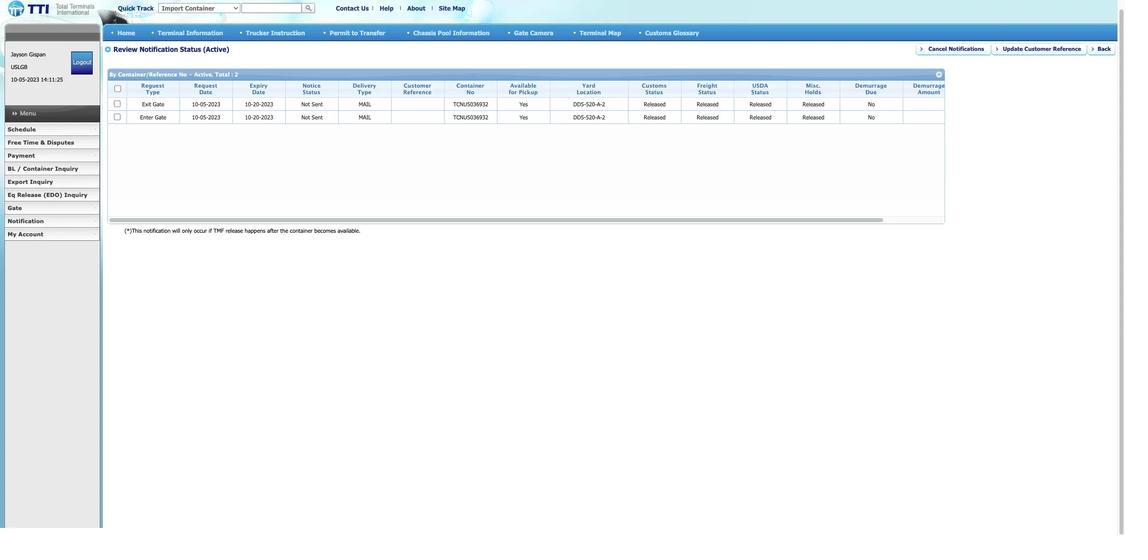 Task type: locate. For each thing, give the bounding box(es) containing it.
terminal
[[158, 29, 185, 36], [580, 29, 607, 36]]

None text field
[[242, 3, 302, 13]]

2023
[[27, 76, 39, 83]]

export inquiry
[[8, 179, 53, 185]]

help link
[[380, 5, 394, 12]]

customs glossary
[[646, 29, 700, 36]]

chassis
[[414, 29, 436, 36]]

inquiry down bl / container inquiry
[[30, 179, 53, 185]]

container
[[23, 165, 53, 172]]

inquiry right the (edo)
[[64, 192, 87, 198]]

terminal for terminal information
[[158, 29, 185, 36]]

gate for gate camera
[[514, 29, 529, 36]]

1 information from the left
[[186, 29, 223, 36]]

about link
[[408, 5, 426, 12]]

eq release (edo) inquiry
[[8, 192, 87, 198]]

2 vertical spatial inquiry
[[64, 192, 87, 198]]

0 horizontal spatial map
[[453, 5, 466, 12]]

export inquiry link
[[5, 176, 100, 189]]

login image
[[71, 51, 93, 75]]

account
[[18, 231, 43, 238]]

0 horizontal spatial information
[[186, 29, 223, 36]]

1 horizontal spatial information
[[453, 29, 490, 36]]

inquiry for (edo)
[[64, 192, 87, 198]]

my
[[8, 231, 16, 238]]

uslgb
[[11, 64, 27, 70]]

my account
[[8, 231, 43, 238]]

gate inside gate link
[[8, 205, 22, 211]]

chassis pool information
[[414, 29, 490, 36]]

map left customs
[[609, 29, 621, 36]]

map
[[453, 5, 466, 12], [609, 29, 621, 36]]

0 vertical spatial map
[[453, 5, 466, 12]]

14:11:25
[[41, 76, 63, 83]]

0 vertical spatial gate
[[514, 29, 529, 36]]

1 terminal from the left
[[158, 29, 185, 36]]

free time & disputes link
[[5, 136, 100, 149]]

information
[[186, 29, 223, 36], [453, 29, 490, 36]]

export
[[8, 179, 28, 185]]

0 horizontal spatial terminal
[[158, 29, 185, 36]]

2 terminal from the left
[[580, 29, 607, 36]]

0 horizontal spatial gate
[[8, 205, 22, 211]]

site
[[439, 5, 451, 12]]

camera
[[530, 29, 554, 36]]

terminal information
[[158, 29, 223, 36]]

inquiry
[[55, 165, 78, 172], [30, 179, 53, 185], [64, 192, 87, 198]]

gate
[[514, 29, 529, 36], [8, 205, 22, 211]]

1 vertical spatial map
[[609, 29, 621, 36]]

0 vertical spatial inquiry
[[55, 165, 78, 172]]

gate down eq at top left
[[8, 205, 22, 211]]

10-
[[11, 76, 19, 83]]

jayson
[[11, 51, 27, 57]]

eq release (edo) inquiry link
[[5, 189, 100, 202]]

1 horizontal spatial map
[[609, 29, 621, 36]]

bl / container inquiry
[[8, 165, 78, 172]]

bl
[[8, 165, 15, 172]]

payment link
[[5, 149, 100, 162]]

gate camera
[[514, 29, 554, 36]]

05-
[[19, 76, 27, 83]]

gate left 'camera'
[[514, 29, 529, 36]]

1 horizontal spatial terminal
[[580, 29, 607, 36]]

transfer
[[360, 29, 385, 36]]

gispan
[[29, 51, 46, 57]]

disputes
[[47, 139, 74, 146]]

notification
[[8, 218, 44, 224]]

map for site map
[[453, 5, 466, 12]]

/
[[17, 165, 21, 172]]

quick track
[[118, 5, 154, 12]]

about
[[408, 5, 426, 12]]

track
[[137, 5, 154, 12]]

1 vertical spatial gate
[[8, 205, 22, 211]]

us
[[361, 5, 369, 12]]

map right site
[[453, 5, 466, 12]]

1 horizontal spatial gate
[[514, 29, 529, 36]]

inquiry down the payment link in the top left of the page
[[55, 165, 78, 172]]



Task type: describe. For each thing, give the bounding box(es) containing it.
eq
[[8, 192, 15, 198]]

site map link
[[439, 5, 466, 12]]

help
[[380, 5, 394, 12]]

to
[[352, 29, 358, 36]]

gate for gate
[[8, 205, 22, 211]]

contact us
[[336, 5, 369, 12]]

my account link
[[5, 228, 100, 241]]

glossary
[[674, 29, 700, 36]]

permit
[[330, 29, 350, 36]]

map for terminal map
[[609, 29, 621, 36]]

(edo)
[[43, 192, 62, 198]]

trucker instruction
[[246, 29, 305, 36]]

site map
[[439, 5, 466, 12]]

pool
[[438, 29, 451, 36]]

contact us link
[[336, 5, 369, 12]]

schedule link
[[5, 123, 100, 136]]

instruction
[[271, 29, 305, 36]]

jayson gispan
[[11, 51, 46, 57]]

payment
[[8, 152, 35, 159]]

&
[[40, 139, 45, 146]]

contact
[[336, 5, 360, 12]]

free
[[8, 139, 21, 146]]

free time & disputes
[[8, 139, 74, 146]]

1 vertical spatial inquiry
[[30, 179, 53, 185]]

time
[[23, 139, 38, 146]]

home
[[118, 29, 135, 36]]

notification link
[[5, 215, 100, 228]]

gate link
[[5, 202, 100, 215]]

bl / container inquiry link
[[5, 162, 100, 176]]

permit to transfer
[[330, 29, 385, 36]]

terminal for terminal map
[[580, 29, 607, 36]]

schedule
[[8, 126, 36, 133]]

customs
[[646, 29, 672, 36]]

2 information from the left
[[453, 29, 490, 36]]

inquiry for container
[[55, 165, 78, 172]]

release
[[17, 192, 41, 198]]

10-05-2023 14:11:25
[[11, 76, 63, 83]]

terminal map
[[580, 29, 621, 36]]

trucker
[[246, 29, 269, 36]]

quick
[[118, 5, 135, 12]]



Task type: vqa. For each thing, say whether or not it's contained in the screenshot.
Password:
no



